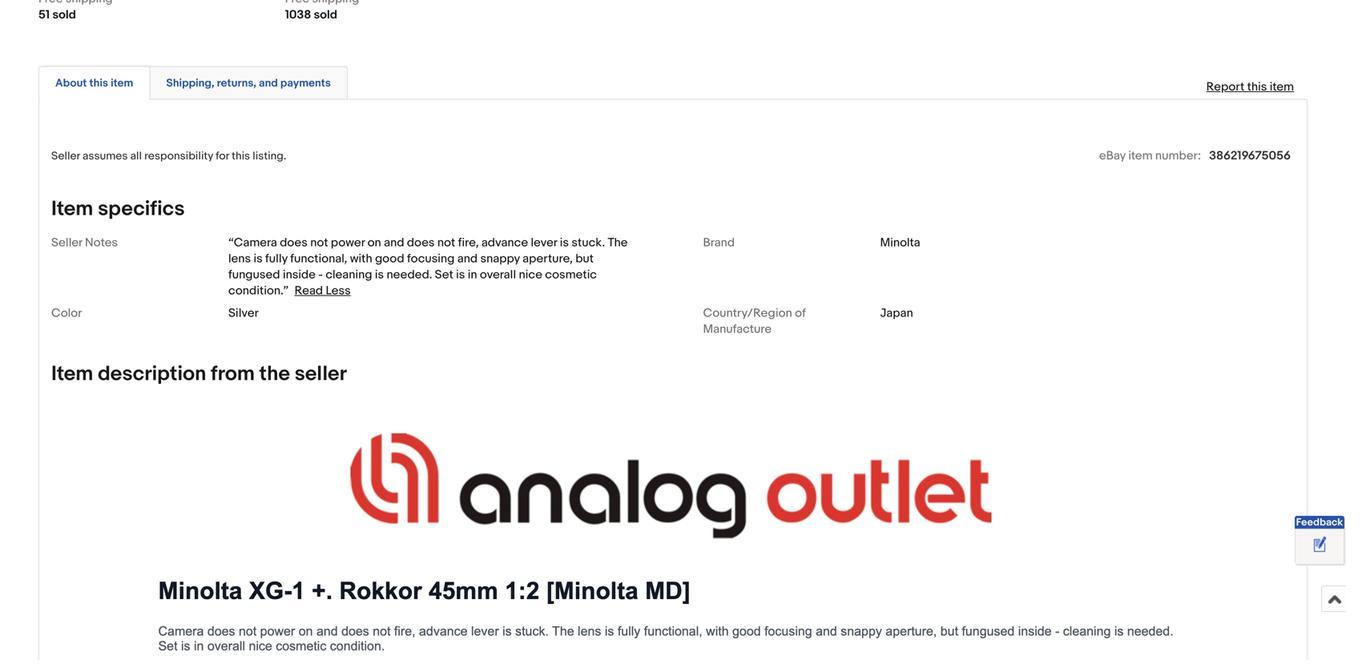 Task type: vqa. For each thing, say whether or not it's contained in the screenshot.
1038 sold link
yes



Task type: locate. For each thing, give the bounding box(es) containing it.
seller notes
[[51, 236, 118, 250]]

seller
[[51, 150, 80, 163], [51, 236, 82, 250]]

report
[[1207, 80, 1245, 94]]

assumes
[[83, 150, 128, 163]]

1 horizontal spatial this
[[232, 150, 250, 163]]

item
[[111, 77, 133, 90], [1270, 80, 1295, 94], [1129, 149, 1153, 163]]

sold inside 51 sold text box
[[52, 8, 76, 22]]

aperture,
[[523, 252, 573, 266]]

brand
[[703, 236, 735, 250]]

but
[[576, 252, 594, 266]]

1 horizontal spatial not
[[438, 236, 456, 250]]

seller left assumes
[[51, 150, 80, 163]]

seller
[[295, 362, 347, 387]]

and right the returns,
[[259, 77, 278, 90]]

ebay
[[1100, 149, 1126, 163]]

1 not from the left
[[310, 236, 328, 250]]

2 vertical spatial and
[[458, 252, 478, 266]]

japan
[[881, 306, 914, 320]]

0 vertical spatial item
[[51, 197, 93, 221]]

1 item from the top
[[51, 197, 93, 221]]

0 vertical spatial seller
[[51, 150, 80, 163]]

lever
[[531, 236, 557, 250]]

overall
[[480, 268, 516, 282]]

item up seller notes
[[51, 197, 93, 221]]

sold inside the 1038 sold text box
[[314, 8, 338, 22]]

this inside button
[[89, 77, 108, 90]]

item right ebay
[[1129, 149, 1153, 163]]

seller left "notes"
[[51, 236, 82, 250]]

1 horizontal spatial and
[[384, 236, 404, 250]]

is up fungused
[[254, 252, 263, 266]]

report this item
[[1207, 80, 1295, 94]]

0 horizontal spatial sold
[[52, 8, 76, 22]]

and
[[259, 77, 278, 90], [384, 236, 404, 250], [458, 252, 478, 266]]

cleaning
[[326, 268, 372, 282]]

does up fully
[[280, 236, 308, 250]]

functional,
[[290, 252, 347, 266]]

and down fire,
[[458, 252, 478, 266]]

item right about
[[111, 77, 133, 90]]

2 horizontal spatial item
[[1270, 80, 1295, 94]]

this right report
[[1248, 80, 1268, 94]]

0 vertical spatial and
[[259, 77, 278, 90]]

cosmetic
[[545, 268, 597, 282]]

does
[[280, 236, 308, 250], [407, 236, 435, 250]]

fire,
[[458, 236, 479, 250]]

0 horizontal spatial item
[[111, 77, 133, 90]]

0 horizontal spatial does
[[280, 236, 308, 250]]

sold
[[52, 8, 76, 22], [314, 8, 338, 22]]

notes
[[85, 236, 118, 250]]

0 horizontal spatial not
[[310, 236, 328, 250]]

1038 sold text field
[[285, 7, 338, 23]]

focusing
[[407, 252, 455, 266]]

item for item specifics
[[51, 197, 93, 221]]

does up focusing
[[407, 236, 435, 250]]

2 horizontal spatial this
[[1248, 80, 1268, 94]]

2 seller from the top
[[51, 236, 82, 250]]

item for report this item
[[1270, 80, 1295, 94]]

1038
[[285, 8, 311, 22]]

0 horizontal spatial this
[[89, 77, 108, 90]]

country/region of manufacture
[[703, 306, 806, 337]]

2 horizontal spatial and
[[458, 252, 478, 266]]

1038 sold link
[[285, 0, 516, 23]]

tab list containing about this item
[[38, 63, 1308, 100]]

report this item link
[[1199, 72, 1303, 102]]

is right lever
[[560, 236, 569, 250]]

None text field
[[38, 0, 113, 7], [285, 0, 359, 7], [38, 0, 113, 7], [285, 0, 359, 7]]

about
[[55, 77, 87, 90]]

is
[[560, 236, 569, 250], [254, 252, 263, 266], [375, 268, 384, 282], [456, 268, 465, 282]]

inside
[[283, 268, 316, 282]]

item inside button
[[111, 77, 133, 90]]

not
[[310, 236, 328, 250], [438, 236, 456, 250]]

item specifics
[[51, 197, 185, 221]]

power
[[331, 236, 365, 250]]

1 vertical spatial seller
[[51, 236, 82, 250]]

item
[[51, 197, 93, 221], [51, 362, 93, 387]]

fungused
[[228, 268, 280, 282]]

and up good
[[384, 236, 404, 250]]

this
[[89, 77, 108, 90], [1248, 80, 1268, 94], [232, 150, 250, 163]]

1 sold from the left
[[52, 8, 76, 22]]

51 sold
[[38, 8, 76, 22]]

2 sold from the left
[[314, 8, 338, 22]]

1 seller from the top
[[51, 150, 80, 163]]

item for about this item
[[111, 77, 133, 90]]

this right for
[[232, 150, 250, 163]]

minolta
[[881, 236, 921, 250]]

0 horizontal spatial and
[[259, 77, 278, 90]]

sold for 1038 sold
[[314, 8, 338, 22]]

all
[[130, 150, 142, 163]]

not left fire,
[[438, 236, 456, 250]]

sold right 51
[[52, 8, 76, 22]]

stuck.
[[572, 236, 605, 250]]

item right report
[[1270, 80, 1295, 94]]

item down color
[[51, 362, 93, 387]]

1 vertical spatial item
[[51, 362, 93, 387]]

sold right the 1038
[[314, 8, 338, 22]]

silver
[[228, 306, 259, 320]]

2 item from the top
[[51, 362, 93, 387]]

seller for brand
[[51, 236, 82, 250]]

this right about
[[89, 77, 108, 90]]

1 horizontal spatial sold
[[314, 8, 338, 22]]

not up functional, at the top of the page
[[310, 236, 328, 250]]

1 horizontal spatial does
[[407, 236, 435, 250]]

read less
[[295, 284, 351, 298]]

needed.
[[387, 268, 432, 282]]

seller for item specifics
[[51, 150, 80, 163]]

51 sold link
[[38, 0, 269, 23]]

tab list
[[38, 63, 1308, 100]]

read less button
[[295, 284, 351, 298]]

2 does from the left
[[407, 236, 435, 250]]



Task type: describe. For each thing, give the bounding box(es) containing it.
1 horizontal spatial item
[[1129, 149, 1153, 163]]

"camera does not power on and does not fire, advance lever is stuck. the lens is fully functional, with good focusing and snappy aperture, but fungused inside - cleaning is needed. set is in overall nice cosmetic condition."
[[228, 236, 628, 298]]

this for report
[[1248, 80, 1268, 94]]

item for item description from the seller
[[51, 362, 93, 387]]

listing.
[[253, 150, 286, 163]]

1038 sold
[[285, 8, 338, 22]]

in
[[468, 268, 477, 282]]

shipping, returns, and payments button
[[166, 76, 331, 91]]

shipping,
[[166, 77, 214, 90]]

51
[[38, 8, 50, 22]]

country/region
[[703, 306, 793, 320]]

manufacture
[[703, 322, 772, 337]]

this for about
[[89, 77, 108, 90]]

"camera
[[228, 236, 277, 250]]

color
[[51, 306, 82, 320]]

lens
[[228, 252, 251, 266]]

item description from the seller
[[51, 362, 347, 387]]

advance
[[482, 236, 528, 250]]

specifics
[[98, 197, 185, 221]]

2 not from the left
[[438, 236, 456, 250]]

about this item button
[[55, 76, 133, 91]]

nice
[[519, 268, 543, 282]]

number:
[[1156, 149, 1202, 163]]

sold for 51 sold
[[52, 8, 76, 22]]

and inside button
[[259, 77, 278, 90]]

1 does from the left
[[280, 236, 308, 250]]

the
[[608, 236, 628, 250]]

shipping, returns, and payments
[[166, 77, 331, 90]]

with
[[350, 252, 373, 266]]

description
[[98, 362, 206, 387]]

of
[[795, 306, 806, 320]]

snappy
[[481, 252, 520, 266]]

set
[[435, 268, 454, 282]]

1 vertical spatial and
[[384, 236, 404, 250]]

ebay item number: 386219675056
[[1100, 149, 1291, 163]]

-
[[318, 268, 323, 282]]

fully
[[265, 252, 288, 266]]

is down good
[[375, 268, 384, 282]]

payments
[[281, 77, 331, 90]]

responsibility
[[144, 150, 213, 163]]

is left in
[[456, 268, 465, 282]]

on
[[368, 236, 381, 250]]

for
[[216, 150, 229, 163]]

less
[[326, 284, 351, 298]]

read
[[295, 284, 323, 298]]

condition."
[[228, 284, 289, 298]]

about this item
[[55, 77, 133, 90]]

feedback
[[1297, 517, 1344, 529]]

51 sold text field
[[38, 7, 76, 23]]

returns,
[[217, 77, 256, 90]]

seller assumes all responsibility for this listing.
[[51, 150, 286, 163]]

386219675056
[[1210, 149, 1291, 163]]

the
[[259, 362, 290, 387]]

good
[[375, 252, 405, 266]]

from
[[211, 362, 255, 387]]



